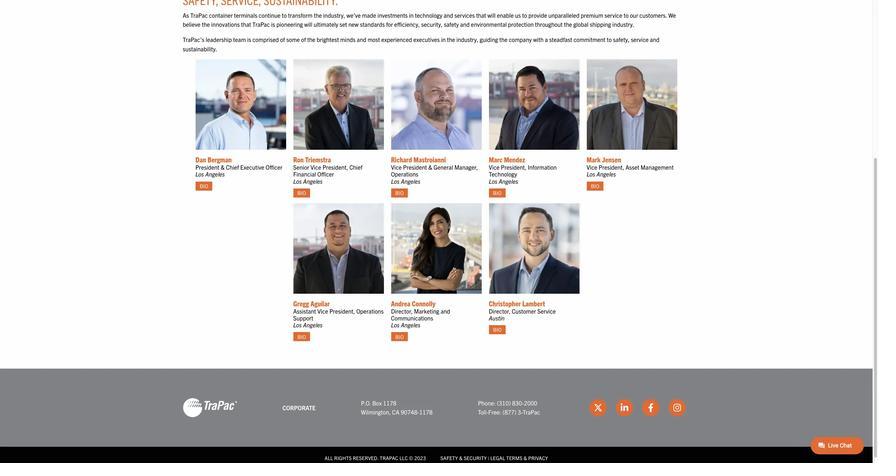 Task type: describe. For each thing, give the bounding box(es) containing it.
president, inside the gregg aguilar assistant vice president, operations support los angeles
[[330, 308, 355, 315]]

marc
[[489, 155, 503, 164]]

industry, inside as trapac container terminals continue to transform the industry, we've made investments in technology and services that will enable us to provide unparalleled premium service to our customers. we believe the innovations that trapac is pioneering will ultimately set new standards for efficiency, security, safety and environmental protection throughout the global shipping industry.
[[323, 12, 345, 19]]

& right safety
[[459, 456, 463, 462]]

safety & security link
[[441, 456, 487, 462]]

ron triemstra senior vice president, chief financial officer los angeles
[[293, 155, 363, 185]]

some
[[286, 36, 300, 43]]

(877)
[[503, 409, 517, 416]]

©
[[409, 456, 413, 462]]

leadership
[[206, 36, 232, 43]]

comprised
[[253, 36, 279, 43]]

industry, inside trapac's leadership team is comprised of some of the brightest minds and most experienced executives in the industry, guiding the company with a steadfast commitment to safety, service and sustainability.
[[457, 36, 479, 43]]

information
[[528, 164, 557, 171]]

bio link for richard
[[391, 189, 408, 198]]

los inside ron triemstra senior vice president, chief financial officer los angeles
[[293, 178, 302, 185]]

bio for andrea
[[395, 334, 404, 340]]

vice inside ron triemstra senior vice president, chief financial officer los angeles
[[311, 164, 321, 171]]

pioneering
[[277, 21, 303, 28]]

in inside as trapac container terminals continue to transform the industry, we've made investments in technology and services that will enable us to provide unparalleled premium service to our customers. we believe the innovations that trapac is pioneering will ultimately set new standards for efficiency, security, safety and environmental protection throughout the global shipping industry.
[[409, 12, 414, 19]]

container
[[209, 12, 233, 19]]

in inside trapac's leadership team is comprised of some of the brightest minds and most experienced executives in the industry, guiding the company with a steadfast commitment to safety, service and sustainability.
[[441, 36, 446, 43]]

the left brightest
[[307, 36, 315, 43]]

to up "pioneering"
[[282, 12, 287, 19]]

throughout
[[535, 21, 563, 28]]

environmental
[[471, 21, 507, 28]]

service
[[538, 308, 556, 315]]

the right guiding
[[500, 36, 508, 43]]

bio link for andrea
[[391, 333, 408, 342]]

1 vertical spatial trapac
[[253, 21, 270, 28]]

operations inside richard mastroianni vice president & general manager, operations los angeles
[[391, 171, 419, 178]]

standards
[[360, 21, 385, 28]]

angeles inside marc mendez vice president, information technology los angeles
[[499, 178, 518, 185]]

communications
[[391, 315, 433, 322]]

we've
[[347, 12, 361, 19]]

president, inside mark jensen vice president, asset management los angeles
[[599, 164, 624, 171]]

los inside richard mastroianni vice president & general manager, operations los angeles
[[391, 178, 400, 185]]

believe
[[183, 21, 201, 28]]

trapac's
[[183, 36, 204, 43]]

vice for mark jensen
[[587, 164, 598, 171]]

trapac
[[380, 456, 398, 462]]

all
[[325, 456, 333, 462]]

safety & security | legal terms & privacy
[[441, 456, 548, 462]]

austin
[[489, 315, 505, 322]]

bio for gregg
[[298, 334, 306, 340]]

mark jensen vice president, asset management los angeles
[[587, 155, 674, 178]]

angeles inside andrea connolly director, marketing and communications los angeles
[[401, 322, 421, 329]]

commitment
[[574, 36, 606, 43]]

mendez
[[504, 155, 525, 164]]

3-
[[518, 409, 523, 416]]

the down unparalleled
[[564, 21, 572, 28]]

los inside marc mendez vice president, information technology los angeles
[[489, 178, 498, 185]]

bio for ron
[[298, 190, 306, 196]]

unparalleled
[[549, 12, 580, 19]]

free:
[[489, 409, 501, 416]]

vice inside the gregg aguilar assistant vice president, operations support los angeles
[[318, 308, 328, 315]]

a
[[545, 36, 548, 43]]

protection
[[508, 21, 534, 28]]

is inside as trapac container terminals continue to transform the industry, we've made investments in technology and services that will enable us to provide unparalleled premium service to our customers. we believe the innovations that trapac is pioneering will ultimately set new standards for efficiency, security, safety and environmental protection throughout the global shipping industry.
[[271, 21, 275, 28]]

us
[[515, 12, 521, 19]]

and down services
[[460, 21, 470, 28]]

bio link for marc
[[489, 189, 506, 198]]

1 of from the left
[[280, 36, 285, 43]]

made
[[362, 12, 376, 19]]

los inside the dan bergman president & chief executive officer los angeles
[[196, 171, 204, 178]]

the up the ultimately
[[314, 12, 322, 19]]

main content containing dan bergman
[[176, 0, 697, 348]]

innovations
[[211, 21, 240, 28]]

richard
[[391, 155, 412, 164]]

marketing
[[414, 308, 439, 315]]

bio for christopher
[[493, 327, 502, 334]]

los inside mark jensen vice president, asset management los angeles
[[587, 171, 595, 178]]

enable
[[497, 12, 514, 19]]

toll-
[[478, 409, 489, 416]]

manager,
[[455, 164, 478, 171]]

all rights reserved. trapac llc © 2023
[[325, 456, 426, 462]]

bio for dan
[[200, 183, 208, 189]]

asset
[[626, 164, 640, 171]]

team
[[233, 36, 246, 43]]

2 of from the left
[[301, 36, 306, 43]]

investments
[[378, 12, 408, 19]]

management
[[641, 164, 674, 171]]

as
[[183, 12, 189, 19]]

lambert
[[522, 299, 545, 308]]

general
[[434, 164, 453, 171]]

marc mendez vice president, information technology los angeles
[[489, 155, 557, 185]]

bio for mark
[[591, 183, 600, 189]]

(310)
[[497, 400, 511, 407]]

transform
[[288, 12, 313, 19]]

president inside richard mastroianni vice president & general manager, operations los angeles
[[403, 164, 427, 171]]

service inside as trapac container terminals continue to transform the industry, we've made investments in technology and services that will enable us to provide unparalleled premium service to our customers. we believe the innovations that trapac is pioneering will ultimately set new standards for efficiency, security, safety and environmental protection throughout the global shipping industry.
[[605, 12, 623, 19]]

company
[[509, 36, 532, 43]]

p.o. box 1178 wilmington, ca 90748-1178
[[361, 400, 433, 416]]

richard mastroianni vice president & general manager, operations los angeles
[[391, 155, 478, 185]]

2000
[[524, 400, 538, 407]]

new
[[349, 21, 359, 28]]

mastroianni
[[414, 155, 446, 164]]

wilmington,
[[361, 409, 391, 416]]

chief inside ron triemstra senior vice president, chief financial officer los angeles
[[350, 164, 363, 171]]

|
[[488, 456, 489, 462]]

technology
[[415, 12, 442, 19]]

bio for marc
[[493, 190, 502, 196]]

to left our
[[624, 12, 629, 19]]

phone: (310) 830-2000 toll-free: (877) 3-trapac
[[478, 400, 540, 416]]

reserved.
[[353, 456, 379, 462]]

corporate image
[[183, 398, 237, 419]]

sustainability.
[[183, 45, 217, 52]]

0 vertical spatial that
[[476, 12, 486, 19]]

gregg
[[293, 299, 309, 308]]

0 vertical spatial 1178
[[383, 400, 397, 407]]



Task type: locate. For each thing, give the bounding box(es) containing it.
0 horizontal spatial president
[[196, 164, 219, 171]]

mark
[[587, 155, 601, 164]]

services
[[455, 12, 475, 19]]

to inside trapac's leadership team is comprised of some of the brightest minds and most experienced executives in the industry, guiding the company with a steadfast commitment to safety, service and sustainability.
[[607, 36, 612, 43]]

officer inside the dan bergman president & chief executive officer los angeles
[[266, 164, 282, 171]]

1 vertical spatial industry,
[[457, 36, 479, 43]]

1 vertical spatial is
[[247, 36, 251, 43]]

1 horizontal spatial director,
[[489, 308, 511, 315]]

angeles down bergman
[[205, 171, 225, 178]]

2 horizontal spatial trapac
[[523, 409, 540, 416]]

terms
[[506, 456, 523, 462]]

and left most
[[357, 36, 366, 43]]

service inside trapac's leadership team is comprised of some of the brightest minds and most experienced executives in the industry, guiding the company with a steadfast commitment to safety, service and sustainability.
[[631, 36, 649, 43]]

angeles down "richard"
[[401, 178, 421, 185]]

bio down support
[[298, 334, 306, 340]]

president inside the dan bergman president & chief executive officer los angeles
[[196, 164, 219, 171]]

and down customers.
[[650, 36, 660, 43]]

triemstra
[[305, 155, 331, 164]]

industry.
[[613, 21, 634, 28]]

the down safety
[[447, 36, 455, 43]]

1 horizontal spatial chief
[[350, 164, 363, 171]]

dan
[[196, 155, 206, 164]]

1 director, from the left
[[391, 308, 413, 315]]

is
[[271, 21, 275, 28], [247, 36, 251, 43]]

0 horizontal spatial that
[[241, 21, 251, 28]]

angeles down mendez
[[499, 178, 518, 185]]

1 horizontal spatial is
[[271, 21, 275, 28]]

director, inside andrea connolly director, marketing and communications los angeles
[[391, 308, 413, 315]]

terminals
[[234, 12, 257, 19]]

bio link down support
[[293, 333, 310, 342]]

security
[[464, 456, 487, 462]]

0 horizontal spatial service
[[605, 12, 623, 19]]

set
[[340, 21, 347, 28]]

bio link down "richard"
[[391, 189, 408, 198]]

for
[[386, 21, 393, 28]]

0 horizontal spatial chief
[[226, 164, 239, 171]]

vice left jensen
[[587, 164, 598, 171]]

chief inside the dan bergman president & chief executive officer los angeles
[[226, 164, 239, 171]]

& right dan
[[221, 164, 225, 171]]

angeles inside richard mastroianni vice president & general manager, operations los angeles
[[401, 178, 421, 185]]

legal terms & privacy link
[[491, 456, 548, 462]]

bio down communications
[[395, 334, 404, 340]]

bio down dan
[[200, 183, 208, 189]]

bio link down technology
[[489, 189, 506, 198]]

director, left marketing
[[391, 308, 413, 315]]

is right 'team'
[[247, 36, 251, 43]]

angeles inside the dan bergman president & chief executive officer los angeles
[[205, 171, 225, 178]]

bio link down the austin
[[489, 326, 506, 335]]

of left the some
[[280, 36, 285, 43]]

officer down triemstra
[[317, 171, 334, 178]]

0 horizontal spatial will
[[304, 21, 312, 28]]

angeles inside mark jensen vice president, asset management los angeles
[[597, 171, 616, 178]]

bio link down financial
[[293, 189, 310, 198]]

global
[[574, 21, 589, 28]]

bio down mark
[[591, 183, 600, 189]]

footer
[[0, 369, 873, 464]]

trapac down 2000
[[523, 409, 540, 416]]

footer containing p.o. box 1178
[[0, 369, 873, 464]]

0 vertical spatial is
[[271, 21, 275, 28]]

1 vertical spatial will
[[304, 21, 312, 28]]

guiding
[[480, 36, 498, 43]]

legal
[[491, 456, 505, 462]]

director, for andrea
[[391, 308, 413, 315]]

1 horizontal spatial president
[[403, 164, 427, 171]]

officer right executive
[[266, 164, 282, 171]]

director, left 'customer'
[[489, 308, 511, 315]]

los down "richard"
[[391, 178, 400, 185]]

executives
[[414, 36, 440, 43]]

ron
[[293, 155, 304, 164]]

customer
[[512, 308, 536, 315]]

0 vertical spatial industry,
[[323, 12, 345, 19]]

will down transform
[[304, 21, 312, 28]]

bio down the austin
[[493, 327, 502, 334]]

the
[[314, 12, 322, 19], [202, 21, 210, 28], [564, 21, 572, 28], [307, 36, 315, 43], [447, 36, 455, 43], [500, 36, 508, 43]]

dan bergman president & chief executive officer los angeles
[[196, 155, 282, 178]]

0 horizontal spatial operations
[[356, 308, 384, 315]]

1 horizontal spatial in
[[441, 36, 446, 43]]

llc
[[400, 456, 408, 462]]

0 horizontal spatial trapac
[[190, 12, 208, 19]]

2023
[[414, 456, 426, 462]]

0 horizontal spatial of
[[280, 36, 285, 43]]

trapac inside phone: (310) 830-2000 toll-free: (877) 3-trapac
[[523, 409, 540, 416]]

los down dan
[[196, 171, 204, 178]]

to
[[282, 12, 287, 19], [522, 12, 527, 19], [624, 12, 629, 19], [607, 36, 612, 43]]

0 horizontal spatial is
[[247, 36, 251, 43]]

senior
[[293, 164, 309, 171]]

christopher lambert director, customer service austin
[[489, 299, 556, 322]]

privacy
[[528, 456, 548, 462]]

trapac
[[190, 12, 208, 19], [253, 21, 270, 28], [523, 409, 540, 416]]

1 horizontal spatial 1178
[[419, 409, 433, 416]]

is inside trapac's leadership team is comprised of some of the brightest minds and most experienced executives in the industry, guiding the company with a steadfast commitment to safety, service and sustainability.
[[247, 36, 251, 43]]

1 horizontal spatial service
[[631, 36, 649, 43]]

0 horizontal spatial officer
[[266, 164, 282, 171]]

0 vertical spatial in
[[409, 12, 414, 19]]

vice inside richard mastroianni vice president & general manager, operations los angeles
[[391, 164, 402, 171]]

los down mark
[[587, 171, 595, 178]]

executive
[[240, 164, 264, 171]]

angeles down senior
[[303, 178, 323, 185]]

& inside the dan bergman president & chief executive officer los angeles
[[221, 164, 225, 171]]

assistant
[[293, 308, 316, 315]]

1 horizontal spatial operations
[[391, 171, 419, 178]]

christopher
[[489, 299, 521, 308]]

technology
[[489, 171, 517, 178]]

safety
[[441, 456, 458, 462]]

to left safety,
[[607, 36, 612, 43]]

0 vertical spatial operations
[[391, 171, 419, 178]]

gregg aguilar assistant vice president, operations support los angeles
[[293, 299, 384, 329]]

& right terms
[[524, 456, 527, 462]]

support
[[293, 315, 313, 322]]

bio down financial
[[298, 190, 306, 196]]

in
[[409, 12, 414, 19], [441, 36, 446, 43]]

to right 'us'
[[522, 12, 527, 19]]

bio down "richard"
[[395, 190, 404, 196]]

angeles
[[205, 171, 225, 178], [597, 171, 616, 178], [303, 178, 323, 185], [401, 178, 421, 185], [499, 178, 518, 185], [303, 322, 323, 329], [401, 322, 421, 329]]

industry, left guiding
[[457, 36, 479, 43]]

vice for marc mendez
[[489, 164, 500, 171]]

vice right senior
[[311, 164, 321, 171]]

0 vertical spatial trapac
[[190, 12, 208, 19]]

830-
[[512, 400, 524, 407]]

president, inside ron triemstra senior vice president, chief financial officer los angeles
[[323, 164, 348, 171]]

officer inside ron triemstra senior vice president, chief financial officer los angeles
[[317, 171, 334, 178]]

main content
[[176, 0, 697, 348]]

ultimately
[[314, 21, 338, 28]]

safety,
[[613, 36, 630, 43]]

0 horizontal spatial in
[[409, 12, 414, 19]]

trapac up believe
[[190, 12, 208, 19]]

angeles down assistant
[[303, 322, 323, 329]]

vice for richard mastroianni
[[391, 164, 402, 171]]

2 vertical spatial trapac
[[523, 409, 540, 416]]

bio link for mark
[[587, 182, 604, 191]]

1 horizontal spatial that
[[476, 12, 486, 19]]

will up environmental
[[488, 12, 496, 19]]

vice
[[311, 164, 321, 171], [391, 164, 402, 171], [489, 164, 500, 171], [587, 164, 598, 171], [318, 308, 328, 315]]

steadfast
[[549, 36, 572, 43]]

& left general
[[428, 164, 432, 171]]

director, for christopher
[[489, 308, 511, 315]]

1 horizontal spatial trapac
[[253, 21, 270, 28]]

0 vertical spatial will
[[488, 12, 496, 19]]

bio link down communications
[[391, 333, 408, 342]]

jensen
[[602, 155, 621, 164]]

90748-
[[401, 409, 419, 416]]

& inside richard mastroianni vice president & general manager, operations los angeles
[[428, 164, 432, 171]]

most
[[368, 36, 380, 43]]

with
[[533, 36, 544, 43]]

in up efficiency,
[[409, 12, 414, 19]]

2 chief from the left
[[350, 164, 363, 171]]

bio
[[200, 183, 208, 189], [591, 183, 600, 189], [298, 190, 306, 196], [395, 190, 404, 196], [493, 190, 502, 196], [493, 327, 502, 334], [298, 334, 306, 340], [395, 334, 404, 340]]

rights
[[334, 456, 352, 462]]

ca
[[392, 409, 400, 416]]

of right the some
[[301, 36, 306, 43]]

minds
[[340, 36, 356, 43]]

&
[[221, 164, 225, 171], [428, 164, 432, 171], [459, 456, 463, 462], [524, 456, 527, 462]]

1 vertical spatial in
[[441, 36, 446, 43]]

premium
[[581, 12, 603, 19]]

director,
[[391, 308, 413, 315], [489, 308, 511, 315]]

angeles down jensen
[[597, 171, 616, 178]]

1178 up ca
[[383, 400, 397, 407]]

and inside andrea connolly director, marketing and communications los angeles
[[441, 308, 450, 315]]

president, inside marc mendez vice president, information technology los angeles
[[501, 164, 527, 171]]

0 vertical spatial service
[[605, 12, 623, 19]]

service up industry.
[[605, 12, 623, 19]]

1 horizontal spatial will
[[488, 12, 496, 19]]

bio for richard
[[395, 190, 404, 196]]

trapac down continue
[[253, 21, 270, 28]]

bio link for ron
[[293, 189, 310, 198]]

corporate
[[283, 405, 316, 412]]

1 horizontal spatial officer
[[317, 171, 334, 178]]

operations left andrea in the left bottom of the page
[[356, 308, 384, 315]]

1 horizontal spatial industry,
[[457, 36, 479, 43]]

our
[[630, 12, 638, 19]]

in right executives
[[441, 36, 446, 43]]

1 vertical spatial operations
[[356, 308, 384, 315]]

0 horizontal spatial industry,
[[323, 12, 345, 19]]

efficiency,
[[394, 21, 420, 28]]

0 horizontal spatial director,
[[391, 308, 413, 315]]

1 horizontal spatial of
[[301, 36, 306, 43]]

as trapac container terminals continue to transform the industry, we've made investments in technology and services that will enable us to provide unparalleled premium service to our customers. we believe the innovations that trapac is pioneering will ultimately set new standards for efficiency, security, safety and environmental protection throughout the global shipping industry.
[[183, 12, 676, 28]]

los down assistant
[[293, 322, 302, 329]]

box
[[372, 400, 382, 407]]

1 vertical spatial that
[[241, 21, 251, 28]]

1 president from the left
[[196, 164, 219, 171]]

bio link for dan
[[196, 182, 213, 191]]

bio link for christopher
[[489, 326, 506, 335]]

that up environmental
[[476, 12, 486, 19]]

brightest
[[317, 36, 339, 43]]

los down andrea in the left bottom of the page
[[391, 322, 400, 329]]

continue
[[259, 12, 281, 19]]

bio link down dan
[[196, 182, 213, 191]]

director, inside christopher lambert director, customer service austin
[[489, 308, 511, 315]]

los down marc
[[489, 178, 498, 185]]

and
[[444, 12, 453, 19], [460, 21, 470, 28], [357, 36, 366, 43], [650, 36, 660, 43], [441, 308, 450, 315]]

the right believe
[[202, 21, 210, 28]]

0 horizontal spatial 1178
[[383, 400, 397, 407]]

vice left mendez
[[489, 164, 500, 171]]

vice right assistant
[[318, 308, 328, 315]]

2 president from the left
[[403, 164, 427, 171]]

angeles down marketing
[[401, 322, 421, 329]]

vice inside mark jensen vice president, asset management los angeles
[[587, 164, 598, 171]]

that down terminals on the left of page
[[241, 21, 251, 28]]

vice left mastroianni
[[391, 164, 402, 171]]

1 vertical spatial 1178
[[419, 409, 433, 416]]

2 director, from the left
[[489, 308, 511, 315]]

customers.
[[640, 12, 667, 19]]

bio down technology
[[493, 190, 502, 196]]

operations inside the gregg aguilar assistant vice president, operations support los angeles
[[356, 308, 384, 315]]

los inside andrea connolly director, marketing and communications los angeles
[[391, 322, 400, 329]]

los inside the gregg aguilar assistant vice president, operations support los angeles
[[293, 322, 302, 329]]

aguilar
[[311, 299, 330, 308]]

vice inside marc mendez vice president, information technology los angeles
[[489, 164, 500, 171]]

service right safety,
[[631, 36, 649, 43]]

industry, up the ultimately
[[323, 12, 345, 19]]

and up safety
[[444, 12, 453, 19]]

angeles inside the gregg aguilar assistant vice president, operations support los angeles
[[303, 322, 323, 329]]

is down continue
[[271, 21, 275, 28]]

provide
[[529, 12, 547, 19]]

operations down "richard"
[[391, 171, 419, 178]]

and right marketing
[[441, 308, 450, 315]]

service
[[605, 12, 623, 19], [631, 36, 649, 43]]

security,
[[421, 21, 443, 28]]

1 vertical spatial service
[[631, 36, 649, 43]]

bio link down mark
[[587, 182, 604, 191]]

los down senior
[[293, 178, 302, 185]]

1178 right ca
[[419, 409, 433, 416]]

bio link for gregg
[[293, 333, 310, 342]]

angeles inside ron triemstra senior vice president, chief financial officer los angeles
[[303, 178, 323, 185]]

phone:
[[478, 400, 496, 407]]

1178
[[383, 400, 397, 407], [419, 409, 433, 416]]

operations
[[391, 171, 419, 178], [356, 308, 384, 315]]

1 chief from the left
[[226, 164, 239, 171]]

experienced
[[381, 36, 412, 43]]



Task type: vqa. For each thing, say whether or not it's contained in the screenshot.
TraPac
yes



